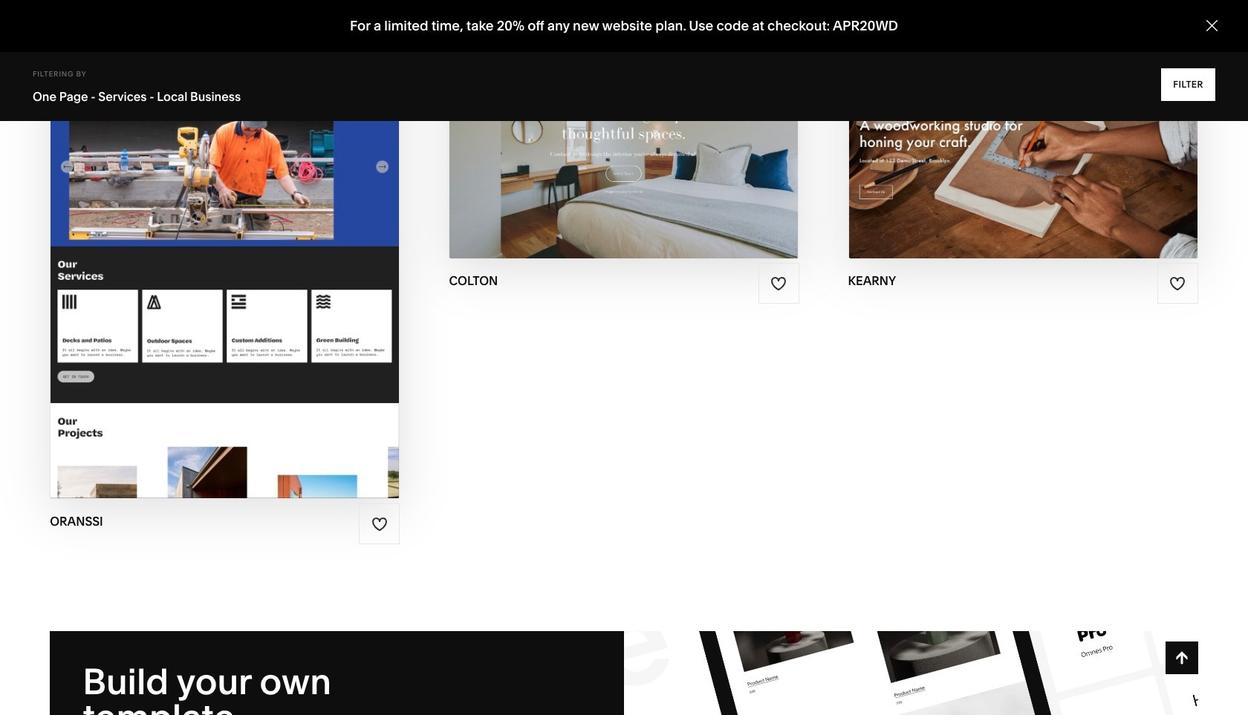 Task type: vqa. For each thing, say whether or not it's contained in the screenshot.
Add Oranssi To Your Favorites List icon
yes



Task type: locate. For each thing, give the bounding box(es) containing it.
kearny image
[[849, 34, 1198, 258]]

colton image
[[450, 34, 799, 258]]



Task type: describe. For each thing, give the bounding box(es) containing it.
preview of building your own template image
[[624, 632, 1199, 716]]

add kearny to your favorites list image
[[1170, 276, 1187, 292]]

back to top image
[[1174, 650, 1191, 667]]

oranssi image
[[51, 34, 400, 499]]

add oranssi to your favorites list image
[[372, 516, 388, 533]]



